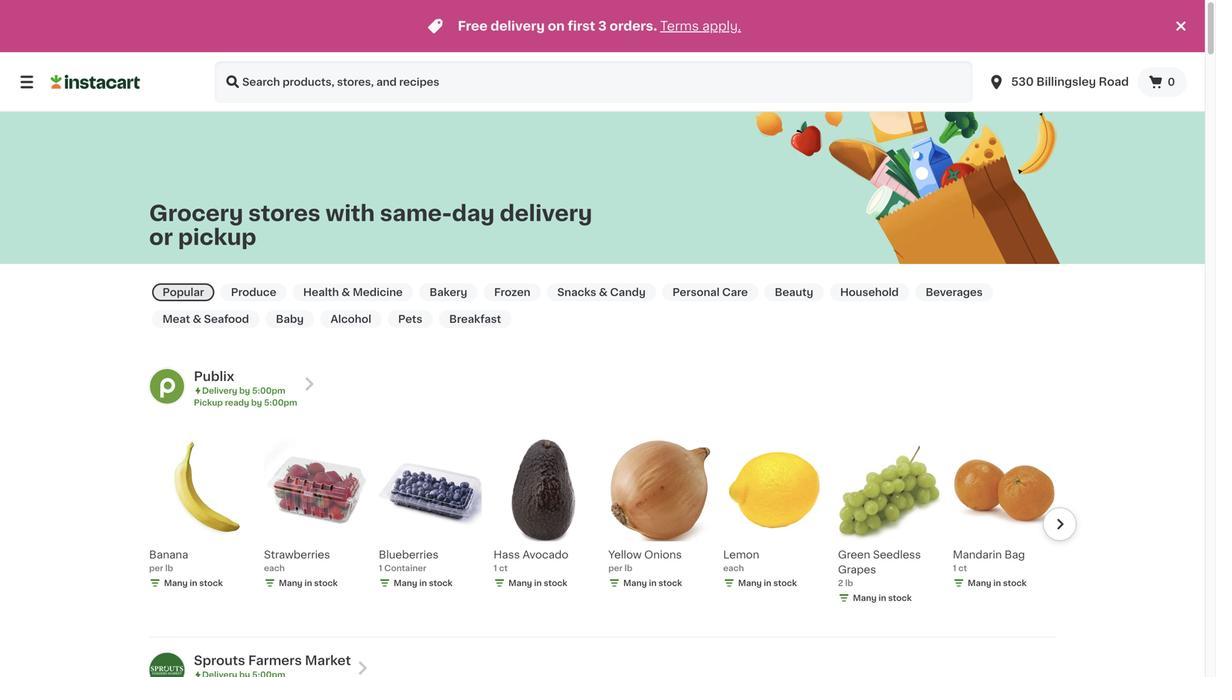Task type: describe. For each thing, give the bounding box(es) containing it.
many in stock for banana
[[164, 579, 223, 588]]

baby link
[[266, 310, 314, 328]]

publix
[[194, 370, 234, 383]]

many for blueberries
[[394, 579, 418, 588]]

delivery inside limited time offer region
[[491, 20, 545, 32]]

personal care link
[[663, 284, 759, 301]]

banana per lb
[[149, 550, 188, 573]]

many for hass
[[509, 579, 532, 588]]

& for snacks
[[599, 287, 608, 298]]

in for blueberries
[[420, 579, 427, 588]]

publix image
[[149, 369, 185, 404]]

530 billingsley road
[[1012, 76, 1130, 87]]

strawberries each
[[264, 550, 330, 573]]

item carousel region
[[128, 433, 1077, 631]]

pickup
[[194, 399, 223, 407]]

popular link
[[152, 284, 215, 301]]

snacks & candy
[[558, 287, 646, 298]]

free delivery on first 3 orders. terms apply.
[[458, 20, 742, 32]]

per inside yellow onions per lb
[[609, 564, 623, 573]]

0 horizontal spatial by
[[239, 387, 250, 395]]

market
[[305, 655, 351, 667]]

stock for green seedless grapes
[[889, 594, 912, 602]]

seedless
[[874, 550, 922, 560]]

instacart logo image
[[51, 73, 140, 91]]

each for strawberries
[[264, 564, 285, 573]]

in for hass
[[534, 579, 542, 588]]

grocery stores with same-day delivery or pickup main content
[[0, 102, 1206, 677]]

meat
[[163, 314, 190, 325]]

baby
[[276, 314, 304, 325]]

sprouts farmers market link
[[149, 644, 370, 677]]

& for meat
[[193, 314, 202, 325]]

meat & seafood
[[163, 314, 249, 325]]

container
[[385, 564, 427, 573]]

sprouts farmers market image
[[149, 653, 185, 677]]

many in stock for green
[[854, 594, 912, 602]]

1 for mandarin bag
[[954, 564, 957, 573]]

stock for mandarin bag
[[1004, 579, 1027, 588]]

& for health
[[342, 287, 350, 298]]

per inside banana per lb
[[149, 564, 163, 573]]

lb inside banana per lb
[[165, 564, 173, 573]]

many for mandarin
[[968, 579, 992, 588]]

with
[[326, 203, 375, 224]]

grocery stores with same-day delivery or pickup
[[149, 203, 593, 248]]

frozen
[[494, 287, 531, 298]]

0 button
[[1139, 67, 1188, 97]]

beverages
[[926, 287, 983, 298]]

in for mandarin
[[994, 579, 1002, 588]]

pets link
[[388, 310, 433, 328]]

alcohol
[[331, 314, 372, 325]]

lb inside yellow onions per lb
[[625, 564, 633, 573]]

breakfast
[[450, 314, 502, 325]]

snacks
[[558, 287, 597, 298]]

same-
[[380, 203, 452, 224]]

personal care
[[673, 287, 748, 298]]

bakery link
[[419, 284, 478, 301]]

ct for mandarin
[[959, 564, 968, 573]]

3
[[599, 20, 607, 32]]

terms
[[661, 20, 699, 32]]

household
[[841, 287, 899, 298]]

farmers
[[248, 655, 302, 667]]

1 530 billingsley road button from the left
[[979, 61, 1139, 103]]

medicine
[[353, 287, 403, 298]]

beverages link
[[916, 284, 994, 301]]

health & medicine
[[303, 287, 403, 298]]

first
[[568, 20, 596, 32]]

stores
[[248, 203, 321, 224]]

many in stock for lemon
[[739, 579, 797, 588]]

0
[[1168, 77, 1176, 87]]

lb inside green seedless grapes 2 lb
[[846, 579, 854, 588]]

grapes
[[839, 565, 877, 575]]

hass
[[494, 550, 520, 560]]

free
[[458, 20, 488, 32]]

billingsley
[[1037, 76, 1097, 87]]

many in stock for yellow
[[624, 579, 683, 588]]

many in stock for hass
[[509, 579, 568, 588]]

bag
[[1005, 550, 1026, 560]]

snacks & candy link
[[547, 284, 657, 301]]

orders.
[[610, 20, 658, 32]]

terms apply. link
[[661, 20, 742, 32]]

in for yellow
[[649, 579, 657, 588]]

530
[[1012, 76, 1034, 87]]

many for strawberries
[[279, 579, 303, 588]]

blueberries
[[379, 550, 439, 560]]

many for green
[[854, 594, 877, 602]]

alcohol link
[[320, 310, 382, 328]]

meat & seafood link
[[152, 310, 260, 328]]



Task type: locate. For each thing, give the bounding box(es) containing it.
delivery right day
[[500, 203, 593, 224]]

5:00pm
[[252, 387, 286, 395], [264, 399, 298, 407]]

beauty link
[[765, 284, 824, 301]]

1 inside "blueberries 1 container"
[[379, 564, 383, 573]]

2 horizontal spatial 1
[[954, 564, 957, 573]]

1
[[379, 564, 383, 573], [494, 564, 497, 573], [954, 564, 957, 573]]

& left candy
[[599, 287, 608, 298]]

day
[[452, 203, 495, 224]]

1 vertical spatial delivery
[[500, 203, 593, 224]]

0 horizontal spatial ct
[[499, 564, 508, 573]]

many
[[164, 579, 188, 588], [279, 579, 303, 588], [394, 579, 418, 588], [509, 579, 532, 588], [624, 579, 647, 588], [739, 579, 762, 588], [968, 579, 992, 588], [854, 594, 877, 602]]

candy
[[611, 287, 646, 298]]

many in stock for strawberries
[[279, 579, 338, 588]]

3 1 from the left
[[954, 564, 957, 573]]

ready
[[225, 399, 249, 407]]

seafood
[[204, 314, 249, 325]]

2 per from the left
[[609, 564, 623, 573]]

stock for banana
[[199, 579, 223, 588]]

yellow onions per lb
[[609, 550, 682, 573]]

stock for lemon
[[774, 579, 797, 588]]

many in stock down the mandarin bag 1 ct
[[968, 579, 1027, 588]]

blueberries 1 container
[[379, 550, 439, 573]]

many in stock
[[164, 579, 223, 588], [279, 579, 338, 588], [394, 579, 453, 588], [509, 579, 568, 588], [624, 579, 683, 588], [739, 579, 797, 588], [968, 579, 1027, 588], [854, 594, 912, 602]]

many down container
[[394, 579, 418, 588]]

each for lemon
[[724, 564, 745, 573]]

many down banana per lb
[[164, 579, 188, 588]]

yellow
[[609, 550, 642, 560]]

many in stock for blueberries
[[394, 579, 453, 588]]

delivery
[[202, 387, 237, 395]]

on
[[548, 20, 565, 32]]

many down the mandarin bag 1 ct
[[968, 579, 992, 588]]

per
[[149, 564, 163, 573], [609, 564, 623, 573]]

many in stock for mandarin
[[968, 579, 1027, 588]]

1 inside hass avocado 1 ct
[[494, 564, 497, 573]]

530 billingsley road button
[[979, 61, 1139, 103], [988, 61, 1130, 103]]

stock for blueberries
[[429, 579, 453, 588]]

in for strawberries
[[305, 579, 312, 588]]

ct down hass
[[499, 564, 508, 573]]

1 vertical spatial 5:00pm
[[264, 399, 298, 407]]

1 horizontal spatial lb
[[625, 564, 633, 573]]

& inside meat & seafood link
[[193, 314, 202, 325]]

many in stock down green seedless grapes 2 lb
[[854, 594, 912, 602]]

or
[[149, 227, 173, 248]]

in for lemon
[[764, 579, 772, 588]]

0 horizontal spatial each
[[264, 564, 285, 573]]

health
[[303, 287, 339, 298]]

sprouts
[[194, 655, 245, 667]]

bakery
[[430, 287, 468, 298]]

1 horizontal spatial per
[[609, 564, 623, 573]]

avocado
[[523, 550, 569, 560]]

0 horizontal spatial per
[[149, 564, 163, 573]]

Search field
[[215, 61, 973, 103]]

2 each from the left
[[724, 564, 745, 573]]

1 vertical spatial by
[[251, 399, 262, 407]]

by down 'delivery by 5:00pm'
[[251, 399, 262, 407]]

stock for yellow onions
[[659, 579, 683, 588]]

lemon
[[724, 550, 760, 560]]

1 left container
[[379, 564, 383, 573]]

1 1 from the left
[[379, 564, 383, 573]]

0 vertical spatial 5:00pm
[[252, 387, 286, 395]]

green seedless grapes 2 lb
[[839, 550, 922, 588]]

lemon each
[[724, 550, 760, 573]]

2 horizontal spatial lb
[[846, 579, 854, 588]]

banana
[[149, 550, 188, 560]]

many down yellow onions per lb
[[624, 579, 647, 588]]

0 horizontal spatial lb
[[165, 564, 173, 573]]

each down the strawberries
[[264, 564, 285, 573]]

many down grapes
[[854, 594, 877, 602]]

each
[[264, 564, 285, 573], [724, 564, 745, 573]]

many down strawberries each
[[279, 579, 303, 588]]

each inside strawberries each
[[264, 564, 285, 573]]

5:00pm down 'delivery by 5:00pm'
[[264, 399, 298, 407]]

each inside lemon each
[[724, 564, 745, 573]]

2 1 from the left
[[494, 564, 497, 573]]

many in stock down container
[[394, 579, 453, 588]]

delivery inside grocery stores with same-day delivery or pickup
[[500, 203, 593, 224]]

1 down hass
[[494, 564, 497, 573]]

green
[[839, 550, 871, 560]]

lb down banana
[[165, 564, 173, 573]]

per down banana
[[149, 564, 163, 573]]

1 ct from the left
[[499, 564, 508, 573]]

personal
[[673, 287, 720, 298]]

produce
[[231, 287, 277, 298]]

many down lemon each
[[739, 579, 762, 588]]

in
[[190, 579, 197, 588], [305, 579, 312, 588], [420, 579, 427, 588], [534, 579, 542, 588], [649, 579, 657, 588], [764, 579, 772, 588], [994, 579, 1002, 588], [879, 594, 887, 602]]

2
[[839, 579, 844, 588]]

health & medicine link
[[293, 284, 413, 301]]

by up the pickup ready by 5:00pm
[[239, 387, 250, 395]]

0 vertical spatial delivery
[[491, 20, 545, 32]]

household link
[[830, 284, 910, 301]]

1 per from the left
[[149, 564, 163, 573]]

& inside health & medicine link
[[342, 287, 350, 298]]

popular
[[163, 287, 204, 298]]

1 inside the mandarin bag 1 ct
[[954, 564, 957, 573]]

pets
[[398, 314, 423, 325]]

lb right the 2
[[846, 579, 854, 588]]

care
[[723, 287, 748, 298]]

lb
[[165, 564, 173, 573], [625, 564, 633, 573], [846, 579, 854, 588]]

produce link
[[221, 284, 287, 301]]

1 for hass avocado
[[494, 564, 497, 573]]

many for lemon
[[739, 579, 762, 588]]

mandarin
[[954, 550, 1003, 560]]

pickup
[[178, 227, 257, 248]]

lb down yellow
[[625, 564, 633, 573]]

stock for strawberries
[[314, 579, 338, 588]]

None search field
[[215, 61, 973, 103]]

ct inside hass avocado 1 ct
[[499, 564, 508, 573]]

mandarin bag 1 ct
[[954, 550, 1026, 573]]

ct inside the mandarin bag 1 ct
[[959, 564, 968, 573]]

1 horizontal spatial each
[[724, 564, 745, 573]]

2 horizontal spatial &
[[599, 287, 608, 298]]

&
[[342, 287, 350, 298], [599, 287, 608, 298], [193, 314, 202, 325]]

each down lemon
[[724, 564, 745, 573]]

1 horizontal spatial 1
[[494, 564, 497, 573]]

many for yellow
[[624, 579, 647, 588]]

grocery
[[149, 203, 243, 224]]

onions
[[645, 550, 682, 560]]

in for green
[[879, 594, 887, 602]]

many in stock down yellow onions per lb
[[624, 579, 683, 588]]

& right health
[[342, 287, 350, 298]]

many in stock down strawberries each
[[279, 579, 338, 588]]

many in stock down lemon each
[[739, 579, 797, 588]]

ct for hass
[[499, 564, 508, 573]]

delivery by 5:00pm
[[202, 387, 286, 395]]

in for banana
[[190, 579, 197, 588]]

1 horizontal spatial ct
[[959, 564, 968, 573]]

5:00pm up the pickup ready by 5:00pm
[[252, 387, 286, 395]]

hass avocado 1 ct
[[494, 550, 569, 573]]

road
[[1100, 76, 1130, 87]]

& right meat
[[193, 314, 202, 325]]

2 ct from the left
[[959, 564, 968, 573]]

0 horizontal spatial 1
[[379, 564, 383, 573]]

delivery left on on the top
[[491, 20, 545, 32]]

many in stock down banana per lb
[[164, 579, 223, 588]]

pickup ready by 5:00pm
[[194, 399, 298, 407]]

1 horizontal spatial by
[[251, 399, 262, 407]]

ct down mandarin
[[959, 564, 968, 573]]

many down hass avocado 1 ct
[[509, 579, 532, 588]]

ct
[[499, 564, 508, 573], [959, 564, 968, 573]]

stock for hass avocado
[[544, 579, 568, 588]]

breakfast link
[[439, 310, 512, 328]]

1 each from the left
[[264, 564, 285, 573]]

limited time offer region
[[0, 0, 1173, 52]]

stock
[[199, 579, 223, 588], [314, 579, 338, 588], [429, 579, 453, 588], [544, 579, 568, 588], [659, 579, 683, 588], [774, 579, 797, 588], [1004, 579, 1027, 588], [889, 594, 912, 602]]

0 horizontal spatial &
[[193, 314, 202, 325]]

0 vertical spatial by
[[239, 387, 250, 395]]

sprouts farmers market
[[194, 655, 351, 667]]

apply.
[[703, 20, 742, 32]]

beauty
[[775, 287, 814, 298]]

& inside snacks & candy link
[[599, 287, 608, 298]]

frozen link
[[484, 284, 541, 301]]

1 horizontal spatial &
[[342, 287, 350, 298]]

2 530 billingsley road button from the left
[[988, 61, 1130, 103]]

many for banana
[[164, 579, 188, 588]]

many in stock down hass avocado 1 ct
[[509, 579, 568, 588]]

strawberries
[[264, 550, 330, 560]]

per down yellow
[[609, 564, 623, 573]]

1 down mandarin
[[954, 564, 957, 573]]



Task type: vqa. For each thing, say whether or not it's contained in the screenshot.


